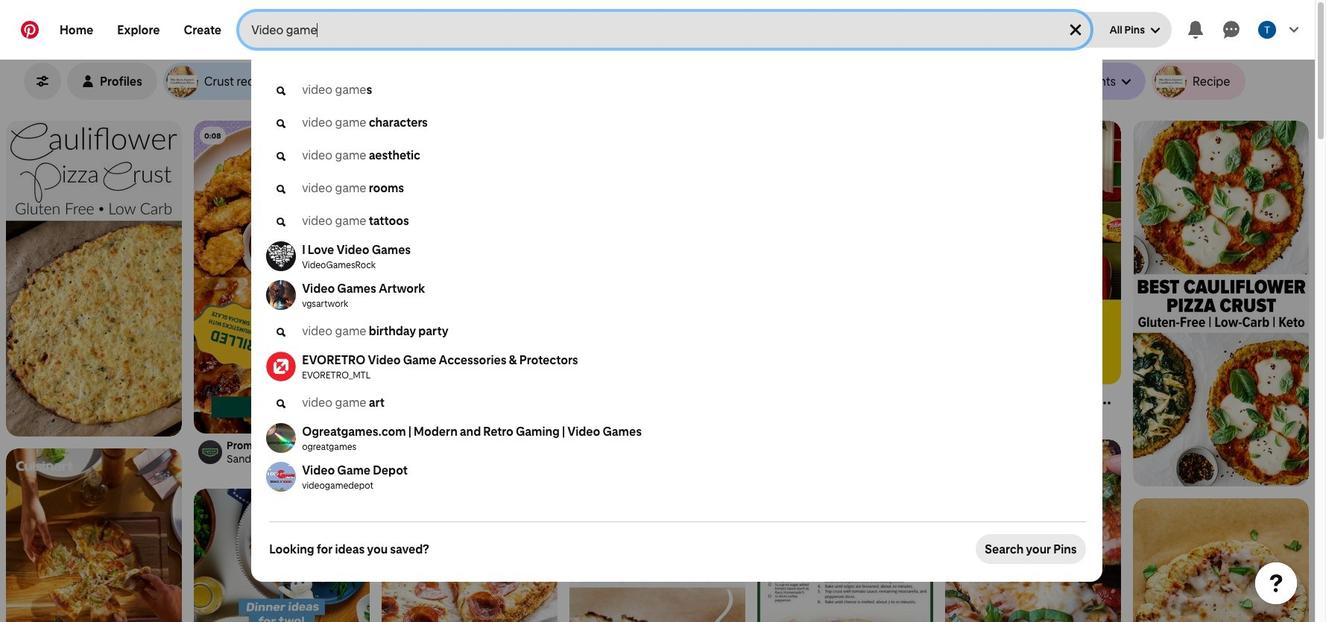 Task type: describe. For each thing, give the bounding box(es) containing it.
the right way to do game day? it's pete's way. get your game day crowd to go wild with totino's pepperoni pizza rolls. it's got all the pete-za taste you love, and none of the hassle of pizza delivery! simply pop 'em in the oven and they'll be ready before kickoff. stock up today! image
[[946, 121, 1122, 385]]

love pizza, but want to keep it healthy? make this low-carb cauliflower pizza crust. only 6 ingredients and so easy! image
[[946, 440, 1122, 623]]

the new #cuisinart indoor pizza oven makes crispy, authentic pizza in just 5 minutes. from classic neapolitan and deep dish to #glutenfreepizza and more, make all of your favorites for family night! #pizzaoven #homemadepizza #pizzarecipe #dinnerideas #familydinner image
[[6, 449, 182, 623]]

this contains an image of: cauliflower pizza crust - keto pizza recipe image
[[1134, 121, 1310, 487]]

this contains an image of: cauliflower pizza crust - satisfies that carb craving! image
[[6, 121, 182, 437]]

the easiest cauliflower pizza ever! made with 4 simple ingredients and is a healthy low carb pizza to make for an occasion. | asimplepalate.com #cauliflower #pizza #dinner #lowcarb image
[[1134, 499, 1310, 623]]

dropdown image
[[1151, 26, 1160, 35]]

tara schultz image
[[1259, 21, 1277, 39]]

this contains an image of: how to make the best, easiest cauliflower pizza image
[[570, 121, 746, 472]]



Task type: locate. For each thing, give the bounding box(es) containing it.
filter image
[[37, 75, 48, 87]]

this contains an image of: image
[[758, 497, 934, 623]]

Search text field
[[251, 12, 1055, 48]]

list
[[0, 121, 1315, 623]]

this contains an image of: foolproof cauliflower pizza crust image
[[570, 484, 746, 623]]

cooking for two? the doughboy's got you! these easy recipes are designed to keep you from worrying about leftovers each time you open the fridge, so you can eat a hot, freshly-cooked meal every night with your loved one. with pillsbury and progresso, it feels great to get together for dinner! image
[[194, 489, 370, 623]]

this contains an image of: cauliflower pizza crust - wholesome yum - easy healthy recipes. 10 ingredients or less. image
[[382, 469, 558, 623]]

person image
[[82, 75, 94, 87]]



Task type: vqa. For each thing, say whether or not it's contained in the screenshot.
filter icon
yes



